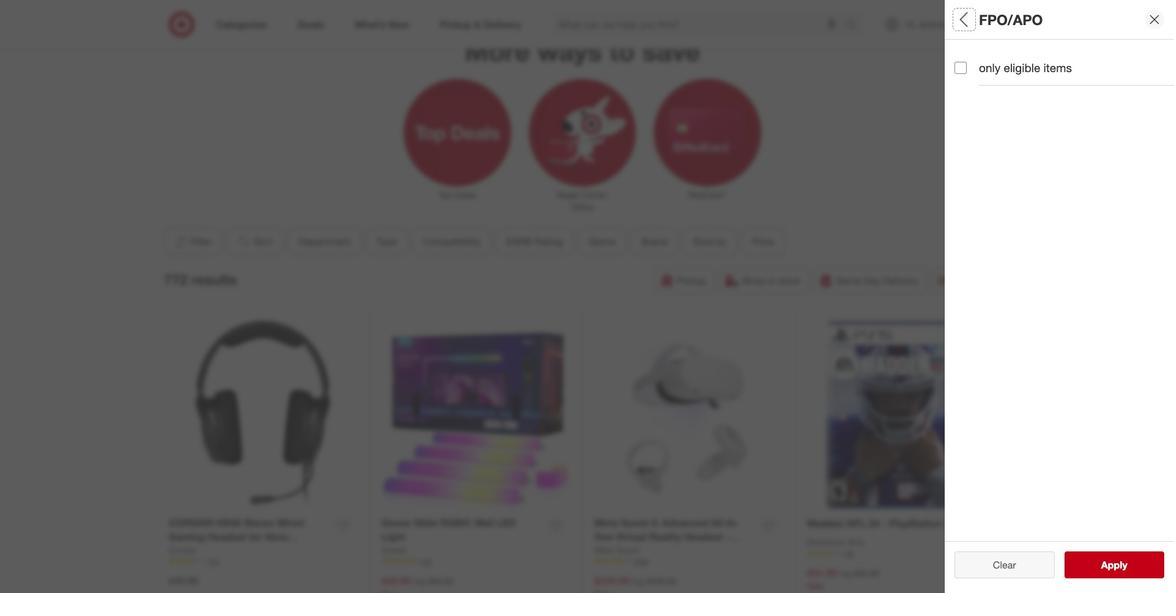 Task type: vqa. For each thing, say whether or not it's contained in the screenshot.
FURNITURE
no



Task type: describe. For each thing, give the bounding box(es) containing it.
department button
[[288, 228, 361, 255]]

redcard™ link
[[645, 77, 770, 201]]

$69.99 for $48.99
[[428, 576, 454, 587]]

all-
[[712, 517, 727, 529]]

fpo/apo dialog
[[945, 0, 1175, 594]]

govee glide rgbic wall led light
[[382, 517, 516, 543]]

top
[[439, 190, 453, 200]]

electronic arts
[[808, 537, 864, 548]]

- inside madden nfl 24 - playstation 5 link
[[883, 518, 887, 530]]

in-
[[727, 517, 740, 529]]

39
[[846, 550, 854, 559]]

results for 772 results
[[192, 271, 237, 288]]

$49.99
[[169, 575, 198, 587]]

filters
[[976, 11, 1014, 28]]

playstation
[[890, 518, 943, 530]]

nfl
[[848, 518, 867, 530]]

only eligible items
[[980, 61, 1073, 75]]

eligible
[[1004, 61, 1041, 75]]

more
[[465, 35, 530, 67]]

corsair
[[169, 545, 196, 556]]

all
[[1013, 559, 1023, 572]]

meta for meta quest
[[595, 545, 614, 556]]

Include out of stock checkbox
[[955, 517, 967, 529]]

corsair hs35 stereo wired gaming headset for xbox one/playstation 4/nintendo switch/pc
[[169, 517, 304, 571]]

$34.99
[[808, 567, 837, 580]]

quest for meta quest 2: advanced all-in- one virtual reality headset - 128gb
[[621, 517, 649, 529]]

filter
[[191, 236, 212, 248]]

sale
[[808, 581, 825, 592]]

quest for meta quest
[[617, 545, 640, 556]]

for
[[249, 531, 262, 543]]

pickup
[[677, 275, 707, 287]]

compatibility button
[[413, 228, 491, 255]]

same
[[836, 275, 862, 287]]

$249.99
[[595, 575, 630, 587]]

search
[[841, 19, 870, 32]]

- inside meta quest 2: advanced all-in- one virtual reality headset - 128gb
[[726, 531, 730, 543]]

govee for govee glide rgbic wall led light
[[382, 517, 411, 529]]

more ways to save
[[465, 35, 701, 67]]

offers
[[571, 202, 595, 212]]

led
[[497, 517, 516, 529]]

only
[[980, 61, 1001, 75]]

103
[[420, 557, 432, 567]]

one
[[595, 531, 614, 543]]

$69.99 for $34.99
[[854, 569, 880, 579]]

electronic
[[808, 537, 846, 548]]

$249.99 reg $299.99
[[595, 575, 677, 587]]

price
[[752, 236, 775, 248]]

shop in store
[[742, 275, 801, 287]]

see
[[1089, 559, 1107, 572]]

electronic arts link
[[808, 537, 864, 549]]

meta quest 2: advanced all-in- one virtual reality headset - 128gb link
[[595, 517, 755, 557]]

4/nintendo
[[247, 545, 299, 557]]

glide
[[414, 517, 438, 529]]

103 link
[[382, 557, 570, 567]]

genre
[[589, 236, 616, 248]]

sold
[[694, 236, 713, 248]]

$299.99
[[647, 576, 677, 587]]

esrb inside all filters dialog
[[955, 46, 987, 60]]

target
[[557, 190, 580, 200]]

brand
[[642, 236, 668, 248]]

all filters
[[955, 11, 1014, 28]]

meta for meta quest 2: advanced all-in- one virtual reality headset - 128gb
[[595, 517, 618, 529]]

madden
[[808, 518, 845, 530]]

reg for $249.99
[[632, 576, 644, 587]]

compatibility
[[423, 236, 481, 248]]

target circle™ offers
[[557, 190, 609, 212]]

deals
[[455, 190, 477, 200]]

1 vertical spatial esrb
[[506, 236, 532, 248]]

772
[[164, 271, 188, 288]]

128gb
[[595, 545, 625, 557]]

stereo
[[244, 517, 274, 529]]

govee link
[[382, 544, 407, 557]]

0 horizontal spatial esrb rating button
[[496, 228, 574, 255]]

arts
[[848, 537, 864, 548]]

same day delivery
[[836, 275, 919, 287]]

wired
[[277, 517, 304, 529]]

1605
[[633, 557, 649, 567]]

headset inside corsair hs35 stereo wired gaming headset for xbox one/playstation 4/nintendo switch/pc
[[208, 531, 246, 543]]

rating inside all filters dialog
[[990, 46, 1026, 60]]

apply button
[[1065, 552, 1165, 579]]

govee for govee
[[382, 545, 407, 556]]

price button
[[742, 228, 785, 255]]

shop in store button
[[720, 267, 809, 294]]

What can we help you find? suggestions appear below search field
[[552, 11, 850, 38]]



Task type: locate. For each thing, give the bounding box(es) containing it.
$69.99 down arts
[[854, 569, 880, 579]]

2 headset from the left
[[685, 531, 723, 543]]

1 clear from the left
[[988, 559, 1011, 572]]

quest down virtual
[[617, 545, 640, 556]]

123 link
[[169, 557, 357, 567]]

headset down all-
[[685, 531, 723, 543]]

$69.99
[[854, 569, 880, 579], [428, 576, 454, 587]]

filter button
[[164, 228, 221, 255]]

results inside button
[[1109, 559, 1141, 572]]

top deals
[[439, 190, 477, 200]]

clear for clear all
[[988, 559, 1011, 572]]

5
[[945, 518, 951, 530]]

all
[[955, 11, 972, 28]]

2 govee from the top
[[382, 545, 407, 556]]

govee inside govee glide rgbic wall led light
[[382, 517, 411, 529]]

reg for $34.99
[[839, 569, 852, 579]]

0 horizontal spatial results
[[192, 271, 237, 288]]

1 govee from the top
[[382, 517, 411, 529]]

0 horizontal spatial -
[[726, 531, 730, 543]]

meta down the one
[[595, 545, 614, 556]]

esrb rating button down target
[[496, 228, 574, 255]]

meta inside meta quest 2: advanced all-in- one virtual reality headset - 128gb
[[595, 517, 618, 529]]

day
[[864, 275, 881, 287]]

govee glide rgbic wall led light link
[[382, 517, 542, 544]]

type button
[[366, 228, 408, 255]]

1 horizontal spatial reg
[[632, 576, 644, 587]]

1 vertical spatial govee
[[382, 545, 407, 556]]

8 link
[[972, 11, 999, 38]]

rating
[[990, 46, 1026, 60], [535, 236, 563, 248]]

clear all button
[[955, 552, 1055, 579]]

1 horizontal spatial rating
[[990, 46, 1026, 60]]

0 vertical spatial govee
[[382, 517, 411, 529]]

rgbic
[[441, 517, 472, 529]]

madden nfl 24 - playstation 5 image
[[808, 321, 997, 510], [808, 321, 997, 510]]

$48.99
[[382, 575, 411, 587]]

1 horizontal spatial headset
[[685, 531, 723, 543]]

reg inside "$34.99 reg $69.99 sale"
[[839, 569, 852, 579]]

$69.99 inside "$34.99 reg $69.99 sale"
[[854, 569, 880, 579]]

clear for clear
[[994, 559, 1017, 572]]

meta quest link
[[595, 544, 640, 557]]

reg down 39 at the bottom
[[839, 569, 852, 579]]

reg inside $48.99 reg $69.99
[[414, 576, 426, 587]]

department
[[298, 236, 351, 248]]

to
[[610, 35, 635, 67]]

meta quest
[[595, 545, 640, 556]]

meta
[[595, 517, 618, 529], [595, 545, 614, 556]]

govee down light
[[382, 545, 407, 556]]

$48.99 reg $69.99
[[382, 575, 454, 587]]

switch/pc
[[169, 559, 218, 571]]

0 vertical spatial meta
[[595, 517, 618, 529]]

meta up the one
[[595, 517, 618, 529]]

target holiday price match guarantee image
[[216, 0, 950, 22]]

rating up the "eligible"
[[990, 46, 1026, 60]]

esrb rating button inside all filters dialog
[[955, 34, 1166, 76]]

0 horizontal spatial rating
[[535, 236, 563, 248]]

1 horizontal spatial -
[[883, 518, 887, 530]]

1 vertical spatial esrb rating button
[[496, 228, 574, 255]]

corsair link
[[169, 544, 196, 557]]

clear inside button
[[994, 559, 1017, 572]]

1 vertical spatial quest
[[617, 545, 640, 556]]

0 vertical spatial quest
[[621, 517, 649, 529]]

madden nfl 24 - playstation 5 link
[[808, 517, 951, 531]]

reg down "1605"
[[632, 576, 644, 587]]

1 horizontal spatial esrb rating button
[[955, 34, 1166, 76]]

$69.99 inside $48.99 reg $69.99
[[428, 576, 454, 587]]

1 horizontal spatial esrb rating
[[955, 46, 1026, 60]]

sold by
[[694, 236, 727, 248]]

headset inside meta quest 2: advanced all-in- one virtual reality headset - 128gb
[[685, 531, 723, 543]]

by
[[716, 236, 727, 248]]

0 vertical spatial esrb
[[955, 46, 987, 60]]

esrb rating button
[[955, 34, 1166, 76], [496, 228, 574, 255]]

esrb rating down target
[[506, 236, 563, 248]]

reg down 103
[[414, 576, 426, 587]]

hs35
[[217, 517, 241, 529]]

- right '24'
[[883, 518, 887, 530]]

meta quest 2: advanced all-in- one virtual reality headset - 128gb
[[595, 517, 740, 557]]

corsair
[[169, 517, 214, 529]]

0 vertical spatial -
[[883, 518, 887, 530]]

1 vertical spatial esrb rating
[[506, 236, 563, 248]]

same day delivery button
[[814, 267, 927, 294]]

save
[[643, 35, 701, 67]]

brand button
[[631, 228, 678, 255]]

top deals link
[[395, 77, 520, 201]]

sold by button
[[683, 228, 737, 255]]

1 vertical spatial -
[[726, 531, 730, 543]]

reg
[[839, 569, 852, 579], [414, 576, 426, 587], [632, 576, 644, 587]]

pickup button
[[655, 267, 715, 294]]

corsair hs35 stereo wired gaming headset for xbox one/playstation 4/nintendo switch/pc image
[[169, 321, 357, 510], [169, 321, 357, 510]]

wall
[[475, 517, 494, 529]]

govee
[[382, 517, 411, 529], [382, 545, 407, 556]]

reg inside "$249.99 reg $299.99"
[[632, 576, 644, 587]]

2:
[[651, 517, 660, 529]]

1 headset from the left
[[208, 531, 246, 543]]

0 vertical spatial esrb rating button
[[955, 34, 1166, 76]]

8
[[991, 13, 994, 20]]

fpo/apo
[[980, 11, 1044, 28]]

results for see results
[[1109, 559, 1141, 572]]

headset down hs35
[[208, 531, 246, 543]]

1 horizontal spatial $69.99
[[854, 569, 880, 579]]

2 clear from the left
[[994, 559, 1017, 572]]

1 horizontal spatial esrb
[[955, 46, 987, 60]]

quest inside meta quest 2: advanced all-in- one virtual reality headset - 128gb
[[621, 517, 649, 529]]

0 horizontal spatial esrb
[[506, 236, 532, 248]]

24
[[869, 518, 880, 530]]

0 horizontal spatial headset
[[208, 531, 246, 543]]

2 meta from the top
[[595, 545, 614, 556]]

1 vertical spatial rating
[[535, 236, 563, 248]]

govee up light
[[382, 517, 411, 529]]

items
[[1044, 61, 1073, 75]]

1605 link
[[595, 557, 783, 567]]

0 horizontal spatial reg
[[414, 576, 426, 587]]

redcard™
[[689, 190, 727, 200]]

results right the see
[[1109, 559, 1141, 572]]

sort
[[254, 236, 273, 248]]

only eligible items checkbox
[[955, 62, 967, 74]]

type
[[376, 236, 397, 248]]

0 horizontal spatial esrb rating
[[506, 236, 563, 248]]

0 vertical spatial rating
[[990, 46, 1026, 60]]

0 vertical spatial esrb rating
[[955, 46, 1026, 60]]

1 vertical spatial results
[[1109, 559, 1141, 572]]

1 meta from the top
[[595, 517, 618, 529]]

quest
[[621, 517, 649, 529], [617, 545, 640, 556]]

rating down target
[[535, 236, 563, 248]]

esrb rating up only
[[955, 46, 1026, 60]]

advanced
[[662, 517, 709, 529]]

all filters dialog
[[945, 0, 1175, 594]]

$69.99 down 103
[[428, 576, 454, 587]]

sort button
[[226, 228, 283, 255]]

meta quest 2: advanced all-in-one virtual reality headset - 128gb image
[[595, 321, 783, 510], [595, 321, 783, 510]]

headset
[[208, 531, 246, 543], [685, 531, 723, 543]]

esrb
[[955, 46, 987, 60], [506, 236, 532, 248]]

store
[[779, 275, 801, 287]]

1 horizontal spatial results
[[1109, 559, 1141, 572]]

madden nfl 24 - playstation 5
[[808, 518, 951, 530]]

0 vertical spatial results
[[192, 271, 237, 288]]

0 horizontal spatial $69.99
[[428, 576, 454, 587]]

see results button
[[1065, 552, 1165, 579]]

govee glide rgbic wall led light image
[[382, 321, 570, 510], [382, 321, 570, 510]]

results right 772
[[192, 271, 237, 288]]

$34.99 reg $69.99 sale
[[808, 567, 880, 592]]

search button
[[841, 11, 870, 40]]

2 horizontal spatial reg
[[839, 569, 852, 579]]

39 link
[[808, 549, 997, 560]]

shop
[[742, 275, 766, 287]]

quest up virtual
[[621, 517, 649, 529]]

apply
[[1102, 559, 1128, 572]]

reality
[[650, 531, 682, 543]]

esrb rating button down fpo/apo
[[955, 34, 1166, 76]]

- down in-
[[726, 531, 730, 543]]

123
[[207, 557, 219, 567]]

clear inside button
[[988, 559, 1011, 572]]

clear button
[[955, 552, 1055, 579]]

genre button
[[578, 228, 626, 255]]

clear all
[[988, 559, 1023, 572]]

delivery
[[884, 275, 919, 287]]

reg for $48.99
[[414, 576, 426, 587]]

esrb rating inside all filters dialog
[[955, 46, 1026, 60]]

1 vertical spatial meta
[[595, 545, 614, 556]]



